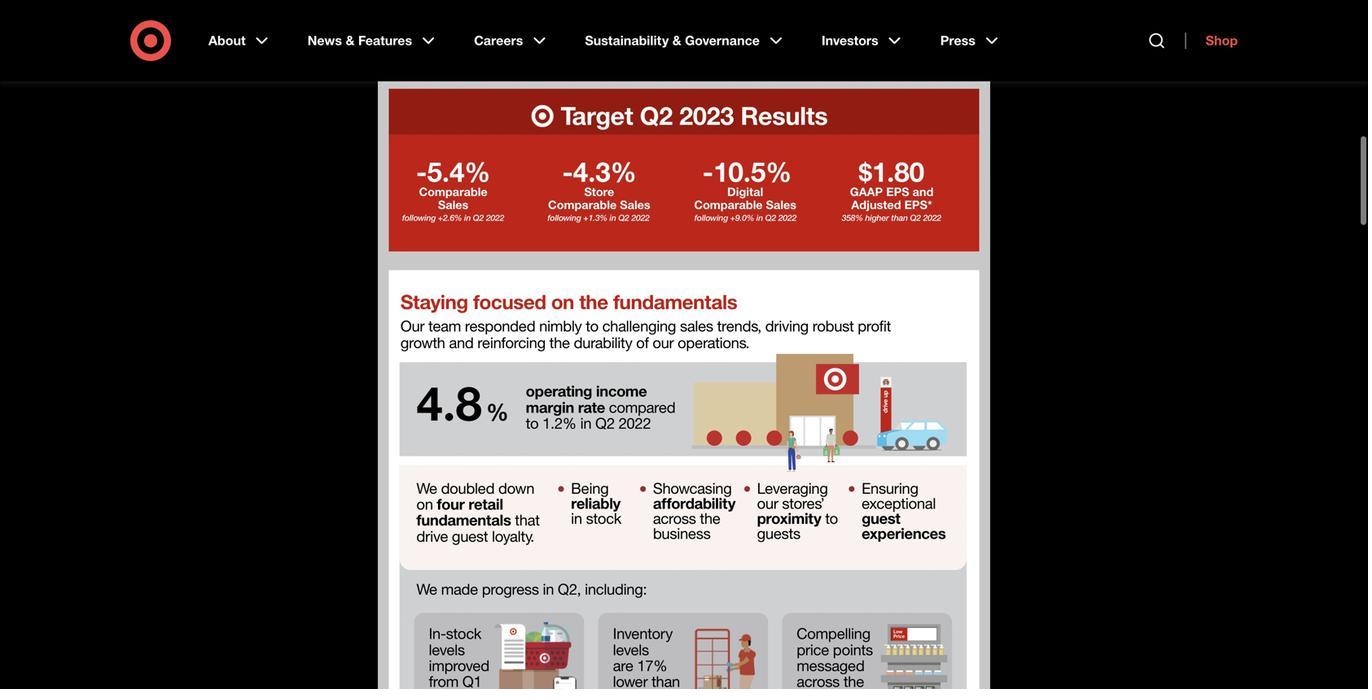 Task type: describe. For each thing, give the bounding box(es) containing it.
our
[[569, 25, 588, 41]]

investors
[[822, 33, 879, 48]]

morning,
[[406, 25, 457, 41]]

press link
[[929, 20, 1013, 62]]

for
[[452, 46, 467, 62]]

quarter
[[638, 25, 681, 41]]

and
[[378, 46, 400, 62]]

press
[[941, 33, 976, 48]]

sustainability
[[585, 33, 669, 48]]

snapshot.
[[481, 46, 539, 62]]

shop link
[[1186, 33, 1238, 49]]

features
[[358, 33, 412, 48]]

sustainability & governance
[[585, 33, 760, 48]]

news & features
[[308, 33, 412, 48]]

full results link
[[902, 25, 966, 41]]

investors link
[[810, 20, 916, 62]]

a
[[471, 46, 478, 62]]

second
[[591, 25, 635, 41]]



Task type: vqa. For each thing, say whether or not it's contained in the screenshot.
794-
no



Task type: locate. For each thing, give the bounding box(es) containing it.
this
[[378, 25, 402, 41]]

full
[[902, 25, 921, 41]]

shop
[[1206, 33, 1238, 48]]

read
[[404, 46, 430, 62]]

target
[[460, 25, 496, 41]]

& right news
[[346, 33, 355, 48]]

results
[[924, 25, 966, 41]]

1 & from the left
[[346, 33, 355, 48]]

&
[[346, 33, 355, 48], [673, 33, 682, 48]]

governance
[[685, 33, 760, 48]]

& for governance
[[673, 33, 682, 48]]

2 & from the left
[[673, 33, 682, 48]]

check
[[816, 25, 854, 41]]

& left the 2023
[[673, 33, 682, 48]]

0 horizontal spatial &
[[346, 33, 355, 48]]

news & features link
[[296, 20, 450, 62]]

news
[[308, 33, 342, 48]]

this morning, target announced our second quarter 2023 earnings results. check out the full results and read on for a snapshot.
[[378, 25, 966, 62]]

careers link
[[463, 20, 561, 62]]

about
[[209, 33, 246, 48]]

1 horizontal spatial &
[[673, 33, 682, 48]]

earnings
[[717, 25, 767, 41]]

on
[[433, 46, 448, 62]]

the
[[880, 25, 898, 41]]

announced
[[499, 25, 565, 41]]

sustainability & governance link
[[574, 20, 797, 62]]

& for features
[[346, 33, 355, 48]]

careers
[[474, 33, 523, 48]]

results.
[[771, 25, 812, 41]]

out
[[857, 25, 876, 41]]

about link
[[197, 20, 283, 62]]

2023
[[684, 25, 713, 41]]



